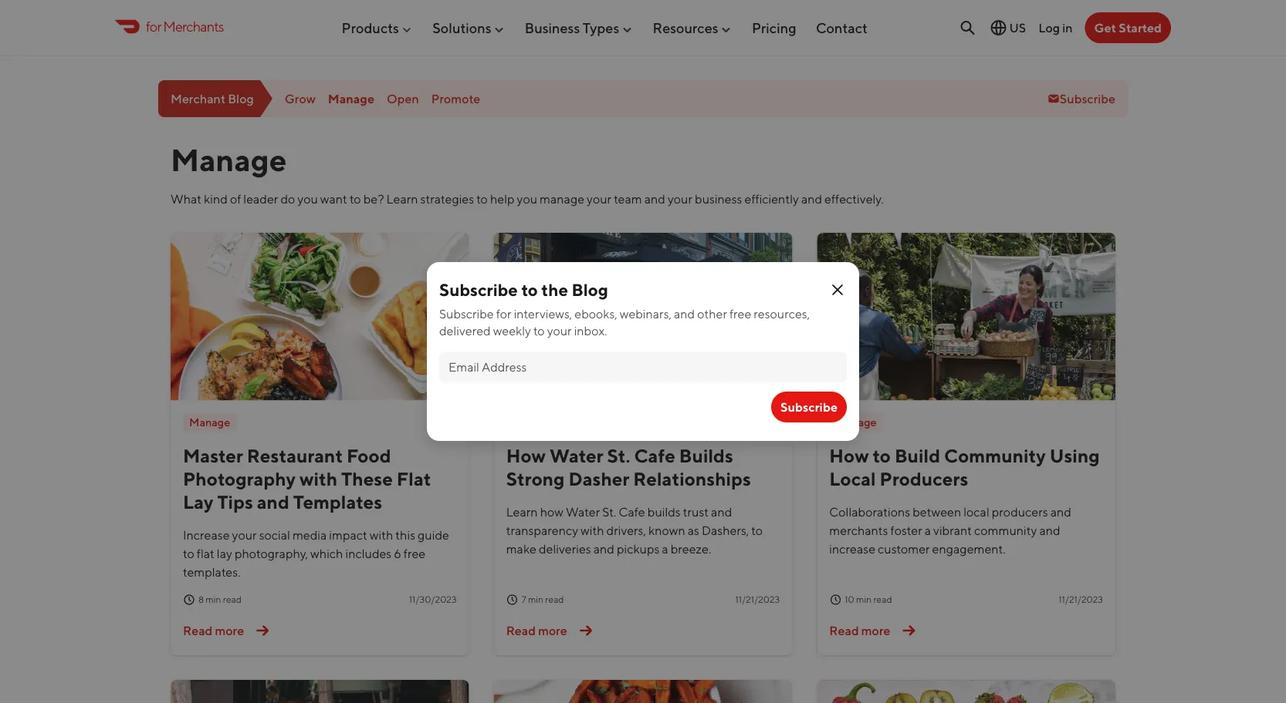 Task type: locate. For each thing, give the bounding box(es) containing it.
min right 10
[[856, 595, 872, 606]]

3 read more from the left
[[829, 624, 890, 639]]

weekly
[[493, 324, 531, 338]]

more
[[215, 624, 244, 639], [538, 624, 567, 639], [861, 624, 890, 639]]

how up local at the right of the page
[[829, 445, 869, 467]]

8
[[198, 595, 204, 606]]

0 horizontal spatial how
[[506, 445, 546, 467]]

1 horizontal spatial 11/21/2023
[[1059, 595, 1103, 606]]

1 vertical spatial water
[[566, 505, 600, 520]]

1 horizontal spatial with
[[370, 528, 393, 543]]

with
[[299, 468, 337, 490], [581, 524, 604, 538], [370, 528, 393, 543]]

free right 6
[[404, 547, 425, 562]]

Email Address email field
[[448, 359, 838, 376]]

how inside how to build community using local producers
[[829, 445, 869, 467]]

resources link
[[653, 13, 732, 42]]

11/21/2023 for how to build community using local producers
[[1059, 595, 1103, 606]]

and inside master restaurant food photography with these flat lay tips and templates
[[257, 491, 289, 513]]

1 you from the left
[[297, 192, 318, 206]]

how up strong
[[506, 445, 546, 467]]

0 horizontal spatial manage link
[[183, 413, 236, 432]]

team
[[614, 192, 642, 206]]

read more down 7 min read
[[506, 624, 567, 639]]

subscribe inside subscribe for interviews, ebooks, webinars, and other free resources, delivered weekly to your inbox.
[[439, 307, 494, 322]]

1 vertical spatial cafe
[[619, 505, 645, 520]]

2 time line image from the left
[[829, 594, 842, 607]]

3 read from the left
[[873, 595, 892, 606]]

flat
[[197, 547, 214, 562]]

build
[[895, 445, 940, 467]]

1 horizontal spatial for
[[496, 307, 511, 322]]

types
[[583, 19, 619, 36]]

1 more from the left
[[215, 624, 244, 639]]

1 time line image from the left
[[183, 594, 195, 607]]

0 horizontal spatial min
[[206, 595, 221, 606]]

st. up drivers,
[[602, 505, 616, 520]]

2 horizontal spatial with
[[581, 524, 604, 538]]

st. up dasher
[[607, 445, 630, 467]]

min right 8
[[206, 595, 221, 606]]

3 read from the left
[[829, 624, 859, 639]]

a down between
[[925, 524, 931, 538]]

read more down 10 min read
[[829, 624, 890, 639]]

1 vertical spatial for
[[496, 307, 511, 322]]

be?
[[363, 192, 384, 206]]

how
[[540, 505, 563, 520]]

read right 8
[[223, 595, 242, 606]]

st. inside learn how water st. cafe builds trust and transparency with drivers, known as dashers, to make deliveries and pickups a breeze.
[[602, 505, 616, 520]]

and down producers
[[1039, 524, 1060, 538]]

blog up ebooks,
[[572, 280, 608, 300]]

read down 10
[[829, 624, 859, 639]]

min right the 7
[[528, 595, 543, 606]]

st. inside how water st. cafe builds strong dasher relationships
[[607, 445, 630, 467]]

how to build community using local producers
[[829, 445, 1100, 490]]

with inside learn how water st. cafe builds trust and transparency with drivers, known as dashers, to make deliveries and pickups a breeze.
[[581, 524, 604, 538]]

manage link right grow link on the left of the page
[[328, 91, 374, 106]]

0 horizontal spatial with
[[299, 468, 337, 490]]

with up includes
[[370, 528, 393, 543]]

delivered
[[439, 324, 491, 338]]

subscribe for interviews, ebooks, webinars, and other free resources, delivered weekly to your inbox.
[[439, 307, 810, 338]]

these
[[341, 468, 393, 490]]

guide
[[418, 528, 449, 543]]

for left merchants
[[146, 18, 161, 35]]

close subscribe to the blog image
[[828, 281, 847, 300]]

time line image
[[506, 594, 518, 607]]

1 min from the left
[[206, 595, 221, 606]]

free right other
[[729, 307, 751, 322]]

globe line image
[[989, 19, 1008, 37]]

more for tips
[[215, 624, 244, 639]]

subscribe to the blog
[[439, 280, 608, 300]]

how water st. cafe builds strong dasher relationships
[[506, 445, 751, 490]]

a down known
[[662, 542, 668, 557]]

what
[[171, 192, 202, 206]]

cafe up drivers,
[[619, 505, 645, 520]]

read down 8
[[183, 624, 213, 639]]

a inside learn how water st. cafe builds trust and transparency with drivers, known as dashers, to make deliveries and pickups a breeze.
[[662, 542, 668, 557]]

1 horizontal spatial free
[[729, 307, 751, 322]]

strong
[[506, 468, 565, 490]]

0 vertical spatial st.
[[607, 445, 630, 467]]

merchants
[[829, 524, 888, 538]]

1 vertical spatial blog
[[572, 280, 608, 300]]

your down interviews,
[[547, 324, 572, 338]]

11/30/2023
[[409, 595, 457, 606]]

with inside master restaurant food photography with these flat lay tips and templates
[[299, 468, 337, 490]]

0 horizontal spatial a
[[662, 542, 668, 557]]

read more down 8 min read
[[183, 624, 244, 639]]

efficiently
[[745, 192, 799, 206]]

3 min from the left
[[856, 595, 872, 606]]

manage link up local at the right of the page
[[829, 413, 883, 432]]

more down 7 min read
[[538, 624, 567, 639]]

2 how from the left
[[829, 445, 869, 467]]

subscribe
[[1060, 91, 1115, 106], [439, 280, 518, 300], [439, 307, 494, 322], [780, 400, 838, 415]]

your
[[587, 192, 611, 206], [668, 192, 692, 206], [547, 324, 572, 338], [232, 528, 257, 543]]

read right 10
[[873, 595, 892, 606]]

your up lay on the left of the page
[[232, 528, 257, 543]]

min for transparency
[[528, 595, 543, 606]]

water inside how water st. cafe builds strong dasher relationships
[[550, 445, 603, 467]]

2 horizontal spatial read
[[873, 595, 892, 606]]

templates
[[293, 491, 382, 513]]

1 vertical spatial a
[[662, 542, 668, 557]]

producers
[[880, 468, 968, 490]]

manage link
[[328, 91, 374, 106], [183, 413, 236, 432], [829, 413, 883, 432]]

0 vertical spatial free
[[729, 307, 751, 322]]

0 vertical spatial water
[[550, 445, 603, 467]]

increase
[[829, 542, 875, 557]]

0 horizontal spatial you
[[297, 192, 318, 206]]

resources,
[[754, 307, 810, 322]]

water right how
[[566, 505, 600, 520]]

0 horizontal spatial time line image
[[183, 594, 195, 607]]

0 horizontal spatial free
[[404, 547, 425, 562]]

to left flat
[[183, 547, 194, 562]]

0 horizontal spatial 11/21/2023
[[735, 595, 780, 606]]

of
[[230, 192, 241, 206]]

1 horizontal spatial min
[[528, 595, 543, 606]]

you right "do"
[[297, 192, 318, 206]]

time line image left 10
[[829, 594, 842, 607]]

1 arrow right image from the left
[[250, 619, 275, 644]]

with up templates
[[299, 468, 337, 490]]

producers
[[992, 505, 1048, 520]]

2 min from the left
[[528, 595, 543, 606]]

other
[[697, 307, 727, 322]]

0 horizontal spatial read
[[223, 595, 242, 606]]

1 read from the left
[[223, 595, 242, 606]]

local
[[964, 505, 989, 520]]

free inside increase your social media impact with this guide to flat lay photography, which includes 6 free templates.
[[404, 547, 425, 562]]

1 read more from the left
[[183, 624, 244, 639]]

1 horizontal spatial arrow right image
[[897, 619, 921, 644]]

includes
[[345, 547, 392, 562]]

0 vertical spatial learn
[[386, 192, 418, 206]]

for up weekly
[[496, 307, 511, 322]]

0 horizontal spatial read
[[183, 624, 213, 639]]

1 horizontal spatial you
[[517, 192, 537, 206]]

log in link
[[1038, 20, 1073, 35]]

min
[[206, 595, 221, 606], [528, 595, 543, 606], [856, 595, 872, 606]]

2 horizontal spatial read more
[[829, 624, 890, 639]]

log in
[[1038, 20, 1073, 35]]

2 11/21/2023 from the left
[[1059, 595, 1103, 606]]

to left the help
[[476, 192, 488, 206]]

to down interviews,
[[533, 324, 545, 338]]

help
[[490, 192, 514, 206]]

read for transparency
[[506, 624, 536, 639]]

food
[[347, 445, 391, 467]]

learn up transparency
[[506, 505, 538, 520]]

promote link
[[431, 91, 480, 106]]

read for tips
[[183, 624, 213, 639]]

merchant
[[171, 91, 225, 106]]

1 how from the left
[[506, 445, 546, 467]]

more down 8 min read
[[215, 624, 244, 639]]

increase
[[183, 528, 230, 543]]

manage for the middle 'manage' "link"
[[328, 91, 374, 106]]

2 arrow right image from the left
[[897, 619, 921, 644]]

2 read from the left
[[545, 595, 564, 606]]

merchant blog link
[[158, 80, 272, 117]]

and left other
[[674, 307, 695, 322]]

and right team
[[644, 192, 665, 206]]

builds
[[647, 505, 681, 520]]

arrow right image
[[250, 619, 275, 644], [897, 619, 921, 644]]

pricing
[[752, 19, 796, 36]]

business
[[695, 192, 742, 206]]

min for tips
[[206, 595, 221, 606]]

vibrant
[[933, 524, 972, 538]]

0 horizontal spatial more
[[215, 624, 244, 639]]

your left team
[[587, 192, 611, 206]]

2 horizontal spatial more
[[861, 624, 890, 639]]

manage link up 'master'
[[183, 413, 236, 432]]

a
[[925, 524, 931, 538], [662, 542, 668, 557]]

to right dashers,
[[751, 524, 763, 538]]

cafe up the relationships
[[634, 445, 675, 467]]

merchants
[[163, 18, 224, 35]]

trust
[[683, 505, 709, 520]]

for inside subscribe for interviews, ebooks, webinars, and other free resources, delivered weekly to your inbox.
[[496, 307, 511, 322]]

1 horizontal spatial a
[[925, 524, 931, 538]]

manage up 'master'
[[189, 416, 230, 429]]

manage for 'manage' "link" associated with how to build community using local producers
[[835, 416, 877, 429]]

1 horizontal spatial time line image
[[829, 594, 842, 607]]

1 vertical spatial st.
[[602, 505, 616, 520]]

with up deliveries
[[581, 524, 604, 538]]

lay
[[217, 547, 232, 562]]

2 horizontal spatial manage link
[[829, 413, 883, 432]]

time line image left 8
[[183, 594, 195, 607]]

1 horizontal spatial read
[[506, 624, 536, 639]]

0 horizontal spatial arrow right image
[[250, 619, 275, 644]]

0 horizontal spatial blog
[[228, 91, 254, 106]]

1 horizontal spatial more
[[538, 624, 567, 639]]

0 vertical spatial cafe
[[634, 445, 675, 467]]

and
[[644, 192, 665, 206], [801, 192, 822, 206], [674, 307, 695, 322], [257, 491, 289, 513], [711, 505, 732, 520], [1050, 505, 1071, 520], [1039, 524, 1060, 538], [593, 542, 614, 557]]

1 vertical spatial free
[[404, 547, 425, 562]]

learn right be?
[[386, 192, 418, 206]]

0 horizontal spatial read more
[[183, 624, 244, 639]]

2 horizontal spatial min
[[856, 595, 872, 606]]

2 read from the left
[[506, 624, 536, 639]]

1 11/21/2023 from the left
[[735, 595, 780, 606]]

1 horizontal spatial learn
[[506, 505, 538, 520]]

strategies
[[420, 192, 474, 206]]

a inside collaborations between local producers and merchants foster a vibrant community and increase customer engagement.
[[925, 524, 931, 538]]

you right the help
[[517, 192, 537, 206]]

read more
[[183, 624, 244, 639], [506, 624, 567, 639], [829, 624, 890, 639]]

8 min read
[[198, 595, 242, 606]]

1 horizontal spatial read more
[[506, 624, 567, 639]]

arrow right image for how to build community using local producers
[[897, 619, 921, 644]]

learn
[[386, 192, 418, 206], [506, 505, 538, 520]]

deliveries
[[539, 542, 591, 557]]

0 vertical spatial for
[[146, 18, 161, 35]]

exterior of water st. cafe image
[[494, 233, 792, 401]]

2 horizontal spatial read
[[829, 624, 859, 639]]

for
[[146, 18, 161, 35], [496, 307, 511, 322]]

more for transparency
[[538, 624, 567, 639]]

photography
[[183, 468, 296, 490]]

to inside learn how water st. cafe builds trust and transparency with drivers, known as dashers, to make deliveries and pickups a breeze.
[[751, 524, 763, 538]]

learn how water st. cafe builds trust and transparency with drivers, known as dashers, to make deliveries and pickups a breeze.
[[506, 505, 763, 557]]

to left the build
[[873, 445, 891, 467]]

1 horizontal spatial how
[[829, 445, 869, 467]]

to left the
[[521, 280, 538, 300]]

water up dasher
[[550, 445, 603, 467]]

1 vertical spatial learn
[[506, 505, 538, 520]]

to left be?
[[350, 192, 361, 206]]

0 vertical spatial a
[[925, 524, 931, 538]]

1 read from the left
[[183, 624, 213, 639]]

2 read more from the left
[[506, 624, 567, 639]]

and up "social"
[[257, 491, 289, 513]]

7
[[522, 595, 526, 606]]

free inside subscribe for interviews, ebooks, webinars, and other free resources, delivered weekly to your inbox.
[[729, 307, 751, 322]]

0 horizontal spatial for
[[146, 18, 161, 35]]

how for how to build community using local producers
[[829, 445, 869, 467]]

manage right grow link on the left of the page
[[328, 91, 374, 106]]

get started button
[[1085, 12, 1171, 43]]

subscribe button
[[771, 392, 847, 423]]

how inside how water st. cafe builds strong dasher relationships
[[506, 445, 546, 467]]

manage
[[328, 91, 374, 106], [171, 141, 287, 178], [189, 416, 230, 429], [835, 416, 877, 429]]

collaborations between local producers and merchants foster a vibrant community and increase customer engagement.
[[829, 505, 1071, 557]]

want
[[320, 192, 347, 206]]

manage up local at the right of the page
[[835, 416, 877, 429]]

1 horizontal spatial read
[[545, 595, 564, 606]]

time line image
[[183, 594, 195, 607], [829, 594, 842, 607]]

more down 10 min read
[[861, 624, 890, 639]]

read down the 7
[[506, 624, 536, 639]]

between
[[913, 505, 961, 520]]

blog right merchant at the top of the page
[[228, 91, 254, 106]]

2 more from the left
[[538, 624, 567, 639]]

log
[[1038, 20, 1060, 35]]

read right the 7
[[545, 595, 564, 606]]



Task type: vqa. For each thing, say whether or not it's contained in the screenshot.
your inside the Increase your social media impact with this guide to flat lay photography, which includes 6 free templates.
yes



Task type: describe. For each thing, give the bounding box(es) containing it.
local
[[829, 468, 876, 490]]

for merchants
[[146, 18, 224, 35]]

read for tips
[[223, 595, 242, 606]]

10 min read
[[845, 595, 892, 606]]

tips
[[217, 491, 253, 513]]

cafe inside learn how water st. cafe builds trust and transparency with drivers, known as dashers, to make deliveries and pickups a breeze.
[[619, 505, 645, 520]]

6
[[394, 547, 401, 562]]

2 you from the left
[[517, 192, 537, 206]]

manage for 'manage' "link" associated with master restaurant food photography with these flat lay tips and templates
[[189, 416, 230, 429]]

and inside subscribe for interviews, ebooks, webinars, and other free resources, delivered weekly to your inbox.
[[674, 307, 695, 322]]

to inside subscribe for interviews, ebooks, webinars, and other free resources, delivered weekly to your inbox.
[[533, 324, 545, 338]]

arrow right image for master restaurant food photography with these flat lay tips and templates
[[250, 619, 275, 644]]

dashers,
[[702, 524, 749, 538]]

do
[[281, 192, 295, 206]]

to inside increase your social media impact with this guide to flat lay photography, which includes 6 free templates.
[[183, 547, 194, 562]]

impact
[[329, 528, 367, 543]]

pricing link
[[752, 13, 796, 42]]

kind
[[204, 192, 228, 206]]

leader
[[243, 192, 278, 206]]

read more for transparency
[[506, 624, 567, 639]]

business
[[525, 19, 580, 36]]

transparency
[[506, 524, 578, 538]]

and down drivers,
[[593, 542, 614, 557]]

manage link for master restaurant food photography with these flat lay tips and templates
[[183, 413, 236, 432]]

read for transparency
[[545, 595, 564, 606]]

your inside subscribe for interviews, ebooks, webinars, and other free resources, delivered weekly to your inbox.
[[547, 324, 572, 338]]

resources
[[653, 19, 718, 36]]

mx blog (us/ca/au/nz) - how to build community using local producers - farmers market image
[[817, 233, 1115, 401]]

read more for tips
[[183, 624, 244, 639]]

contact link
[[816, 13, 868, 42]]

and up dashers,
[[711, 505, 732, 520]]

this
[[395, 528, 415, 543]]

to inside how to build community using local producers
[[873, 445, 891, 467]]

the
[[541, 280, 568, 300]]

drivers,
[[606, 524, 646, 538]]

media
[[292, 528, 327, 543]]

11/21/2023 for learn how water st. cafe builds trust and transparency with drivers, known as dashers, to make deliveries and pickups a breeze.
[[735, 595, 780, 606]]

3 more from the left
[[861, 624, 890, 639]]

community
[[944, 445, 1046, 467]]

globe line button
[[989, 14, 1026, 42]]

arrow right image
[[573, 619, 598, 644]]

your left "business"
[[668, 192, 692, 206]]

restaurant
[[247, 445, 343, 467]]

contact
[[816, 19, 868, 36]]

master
[[183, 445, 243, 467]]

breeze.
[[671, 542, 711, 557]]

solutions
[[432, 19, 491, 36]]

and right efficiently
[[801, 192, 822, 206]]

increase your social media impact with this guide to flat lay photography, which includes 6 free templates.
[[183, 528, 449, 580]]

time line image for master restaurant food photography with these flat lay tips and templates
[[183, 594, 195, 607]]

open
[[387, 91, 419, 106]]

0 horizontal spatial learn
[[386, 192, 418, 206]]

business types
[[525, 19, 619, 36]]

known
[[648, 524, 685, 538]]

subscribe inside button
[[780, 400, 838, 415]]

email icon image
[[1047, 93, 1060, 105]]

effectively.
[[824, 192, 884, 206]]

your inside increase your social media impact with this guide to flat lay photography, which includes 6 free templates.
[[232, 528, 257, 543]]

manage link for how to build community using local producers
[[829, 413, 883, 432]]

1 horizontal spatial blog
[[572, 280, 608, 300]]

webinars,
[[620, 307, 672, 322]]

which
[[310, 547, 343, 562]]

make
[[506, 542, 536, 557]]

ebooks,
[[575, 307, 617, 322]]

mx blog - master restaurant food photography with these flat lay tips and templates - prepared meal on plate image
[[171, 233, 469, 401]]

1 horizontal spatial manage link
[[328, 91, 374, 106]]

learn inside learn how water st. cafe builds trust and transparency with drivers, known as dashers, to make deliveries and pickups a breeze.
[[506, 505, 538, 520]]

products
[[342, 19, 399, 36]]

water inside learn how water st. cafe builds trust and transparency with drivers, known as dashers, to make deliveries and pickups a breeze.
[[566, 505, 600, 520]]

pickups
[[617, 542, 659, 557]]

manage up of
[[171, 141, 287, 178]]

and right producers
[[1050, 505, 1071, 520]]

master restaurant food photography with these flat lay tips and templates
[[183, 445, 431, 513]]

collaborations
[[829, 505, 910, 520]]

inbox.
[[574, 324, 607, 338]]

engagement.
[[932, 542, 1006, 557]]

10
[[845, 595, 854, 606]]

templates.
[[183, 565, 240, 580]]

solutions link
[[432, 13, 505, 42]]

with inside increase your social media impact with this guide to flat lay photography, which includes 6 free templates.
[[370, 528, 393, 543]]

dasher
[[568, 468, 629, 490]]

get
[[1094, 20, 1116, 35]]

social
[[259, 528, 290, 543]]

7 min read
[[522, 595, 564, 606]]

merchant blog
[[171, 91, 254, 106]]

customer
[[878, 542, 930, 557]]

promote
[[431, 91, 480, 106]]

manage
[[540, 192, 584, 206]]

grow link
[[285, 91, 316, 106]]

foster
[[890, 524, 922, 538]]

for merchants link
[[115, 16, 224, 37]]

0 vertical spatial blog
[[228, 91, 254, 106]]

grow
[[285, 91, 316, 106]]

how for how water st. cafe builds strong dasher relationships
[[506, 445, 546, 467]]

using
[[1050, 445, 1100, 467]]

interviews,
[[514, 307, 572, 322]]

photography,
[[235, 547, 308, 562]]

time line image for how to build community using local producers
[[829, 594, 842, 607]]

lay
[[183, 491, 213, 513]]

open link
[[387, 91, 419, 106]]

as
[[688, 524, 699, 538]]

what kind of leader do you want to be? learn strategies to help you manage your team and your business efficiently and effectively.
[[171, 192, 884, 206]]

in
[[1062, 20, 1073, 35]]

cafe inside how water st. cafe builds strong dasher relationships
[[634, 445, 675, 467]]

flat
[[397, 468, 431, 490]]



